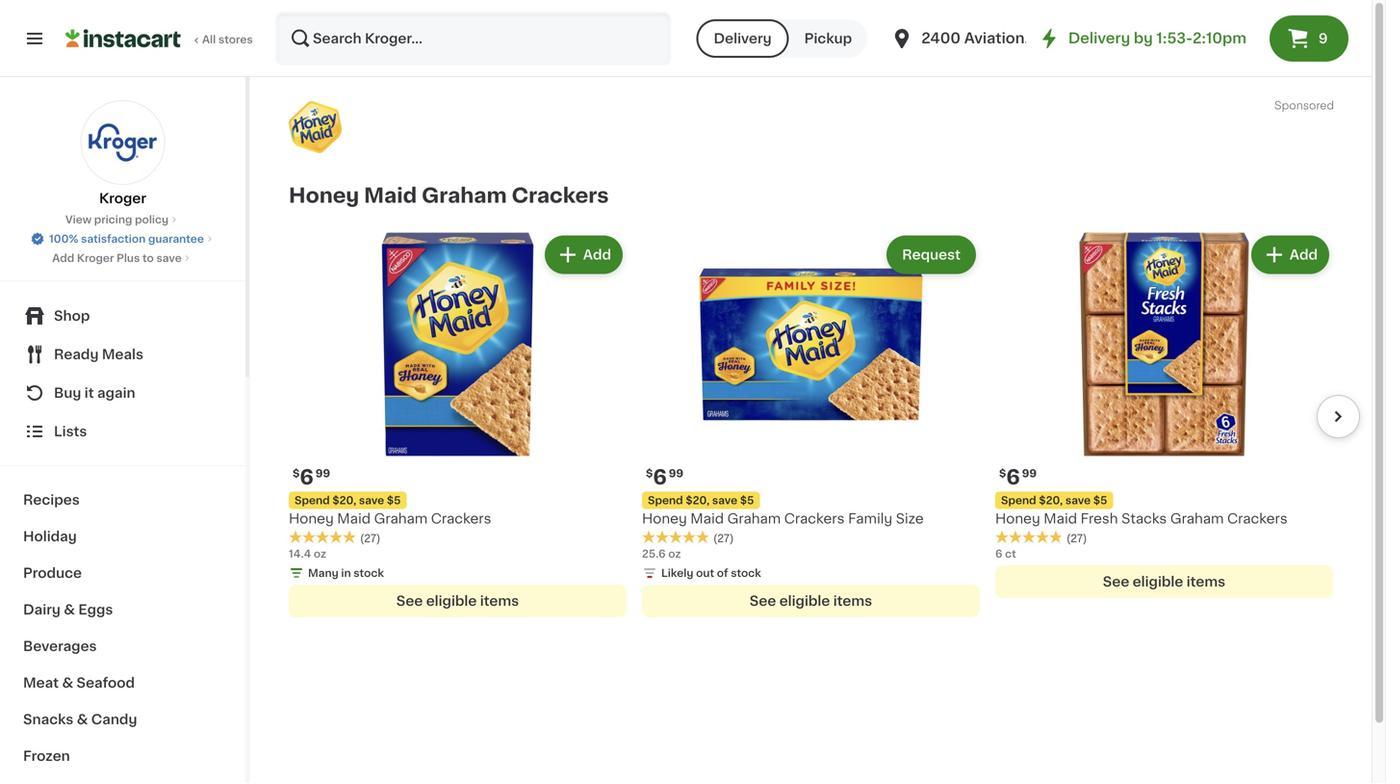 Task type: locate. For each thing, give the bounding box(es) containing it.
add button
[[547, 237, 621, 272], [1254, 237, 1328, 272]]

meat & seafood
[[23, 676, 135, 690]]

1 oz from the left
[[314, 548, 327, 559]]

see
[[1104, 575, 1130, 588], [397, 594, 423, 608], [750, 594, 777, 608]]

2 spend from the left
[[648, 495, 683, 506]]

0 horizontal spatial oz
[[314, 548, 327, 559]]

page 1 of 2 group
[[289, 232, 1334, 621]]

see eligible items for honey maid fresh stacks graham crackers
[[1104, 575, 1226, 588]]

1 horizontal spatial spend $20, save $5
[[648, 495, 754, 506]]

1 horizontal spatial see eligible items
[[750, 594, 873, 608]]

save
[[156, 253, 182, 263], [359, 495, 384, 506], [713, 495, 738, 506], [1066, 495, 1091, 506]]

2 (27) from the left
[[714, 533, 734, 544]]

$ 6 99 up 25.6 oz in the bottom left of the page
[[646, 467, 684, 487]]

meals
[[102, 348, 144, 361]]

1 horizontal spatial eligible
[[780, 594, 831, 608]]

$ up 25.6
[[646, 468, 653, 479]]

all stores link
[[65, 12, 254, 65]]

items
[[1187, 575, 1226, 588], [480, 594, 519, 608], [834, 594, 873, 608]]

1 add button from the left
[[547, 237, 621, 272]]

2 horizontal spatial items
[[1187, 575, 1226, 588]]

2 horizontal spatial see eligible items button
[[996, 565, 1334, 598]]

$ for honey maid graham crackers family size
[[646, 468, 653, 479]]

see eligible items for honey maid graham crackers
[[397, 594, 519, 608]]

delivery inside button
[[714, 32, 772, 45]]

stock right of
[[731, 568, 762, 578]]

1 horizontal spatial stock
[[731, 568, 762, 578]]

$20, up honey maid fresh stacks graham crackers
[[1040, 495, 1064, 506]]

1 horizontal spatial see eligible items button
[[642, 585, 980, 617]]

items for honey maid graham crackers
[[480, 594, 519, 608]]

oz up likely
[[669, 548, 681, 559]]

pickup button
[[789, 19, 868, 58]]

0 horizontal spatial $5
[[387, 495, 401, 506]]

view pricing policy link
[[65, 212, 180, 227]]

0 horizontal spatial see
[[397, 594, 423, 608]]

stores
[[219, 34, 253, 45]]

graham
[[422, 185, 507, 206], [374, 512, 428, 525], [728, 512, 781, 525], [1171, 512, 1225, 525]]

0 horizontal spatial spend
[[295, 495, 330, 506]]

1 spend $20, save $5 from the left
[[295, 495, 401, 506]]

3 $5 from the left
[[1094, 495, 1108, 506]]

$20,
[[333, 495, 357, 506], [686, 495, 710, 506], [1040, 495, 1064, 506]]

delivery for delivery by 1:53-2:10pm
[[1069, 31, 1131, 45]]

see eligible items button for honey maid graham crackers family size
[[642, 585, 980, 617]]

$5 for honey maid graham crackers family size
[[741, 495, 754, 506]]

1 horizontal spatial $20,
[[686, 495, 710, 506]]

buy it again link
[[12, 374, 234, 412]]

save up many in stock
[[359, 495, 384, 506]]

Search field
[[277, 13, 670, 64]]

1 horizontal spatial spend
[[648, 495, 683, 506]]

stock
[[354, 568, 384, 578], [731, 568, 762, 578]]

0 horizontal spatial delivery
[[714, 32, 772, 45]]

plus
[[117, 253, 140, 263]]

add button for honey maid graham crackers
[[547, 237, 621, 272]]

2 horizontal spatial add
[[1290, 248, 1319, 261]]

maid
[[364, 185, 417, 206], [337, 512, 371, 525], [691, 512, 724, 525], [1044, 512, 1078, 525]]

0 horizontal spatial $ 6 99
[[293, 467, 330, 487]]

1:53-
[[1157, 31, 1193, 45]]

service type group
[[697, 19, 868, 58]]

3 $ 6 99 from the left
[[1000, 467, 1037, 487]]

kroger
[[99, 192, 146, 205], [77, 253, 114, 263]]

$ 6 99 for honey maid graham crackers
[[293, 467, 330, 487]]

spend $20, save $5 up fresh
[[1002, 495, 1108, 506]]

6 up ct
[[1007, 467, 1021, 487]]

see eligible items
[[1104, 575, 1226, 588], [397, 594, 519, 608], [750, 594, 873, 608]]

1 horizontal spatial delivery
[[1069, 31, 1131, 45]]

1 vertical spatial honey maid graham crackers
[[289, 512, 492, 525]]

$ for honey maid fresh stacks graham crackers
[[1000, 468, 1007, 479]]

2 $20, from the left
[[686, 495, 710, 506]]

$20, up out
[[686, 495, 710, 506]]

2 horizontal spatial $20,
[[1040, 495, 1064, 506]]

1 $ from the left
[[293, 468, 300, 479]]

spend $20, save $5 up 25.6 oz in the bottom left of the page
[[648, 495, 754, 506]]

spend for honey maid fresh stacks graham crackers
[[1002, 495, 1037, 506]]

2 $5 from the left
[[741, 495, 754, 506]]

add for honey maid fresh stacks graham crackers
[[1290, 248, 1319, 261]]

0 horizontal spatial add button
[[547, 237, 621, 272]]

2 horizontal spatial 99
[[1023, 468, 1037, 479]]

2 horizontal spatial eligible
[[1133, 575, 1184, 588]]

0 vertical spatial kroger
[[99, 192, 146, 205]]

pricing
[[94, 214, 132, 225]]

1 horizontal spatial add
[[583, 248, 612, 261]]

stock right in
[[354, 568, 384, 578]]

$20, up many in stock
[[333, 495, 357, 506]]

ready meals
[[54, 348, 144, 361]]

(27) for honey maid fresh stacks graham crackers
[[1067, 533, 1088, 544]]

$ up 6 ct
[[1000, 468, 1007, 479]]

99 for honey maid graham crackers family size
[[669, 468, 684, 479]]

2 spend $20, save $5 from the left
[[648, 495, 754, 506]]

6 up 14.4 oz
[[300, 467, 314, 487]]

beverages link
[[12, 628, 234, 665]]

request button
[[889, 237, 975, 272]]

holiday
[[23, 530, 77, 543]]

0 vertical spatial &
[[64, 603, 75, 616]]

1 $ 6 99 from the left
[[293, 467, 330, 487]]

1 99 from the left
[[316, 468, 330, 479]]

honey for 25.6 oz
[[642, 512, 687, 525]]

dairy & eggs link
[[12, 591, 234, 628]]

1 horizontal spatial items
[[834, 594, 873, 608]]

0 horizontal spatial items
[[480, 594, 519, 608]]

(27) up of
[[714, 533, 734, 544]]

0 horizontal spatial $20,
[[333, 495, 357, 506]]

2 horizontal spatial see
[[1104, 575, 1130, 588]]

& right 'meat'
[[62, 676, 73, 690]]

spend $20, save $5 for honey maid graham crackers family size
[[648, 495, 754, 506]]

1 spend from the left
[[295, 495, 330, 506]]

&
[[64, 603, 75, 616], [62, 676, 73, 690], [77, 713, 88, 726]]

honey maid graham crackers family size
[[642, 512, 924, 525]]

ready meals link
[[12, 335, 234, 374]]

2 99 from the left
[[669, 468, 684, 479]]

$20, for honey maid graham crackers family size
[[686, 495, 710, 506]]

0 vertical spatial honey maid graham crackers
[[289, 185, 609, 206]]

save up fresh
[[1066, 495, 1091, 506]]

1 (27) from the left
[[360, 533, 381, 544]]

0 horizontal spatial spend $20, save $5
[[295, 495, 401, 506]]

honey maid graham crackers
[[289, 185, 609, 206], [289, 512, 492, 525]]

spend $20, save $5
[[295, 495, 401, 506], [648, 495, 754, 506], [1002, 495, 1108, 506]]

2 horizontal spatial (27)
[[1067, 533, 1088, 544]]

1 horizontal spatial add button
[[1254, 237, 1328, 272]]

ready
[[54, 348, 99, 361]]

1 vertical spatial &
[[62, 676, 73, 690]]

2400 aviation dr
[[922, 31, 1047, 45]]

delivery
[[1069, 31, 1131, 45], [714, 32, 772, 45]]

dr
[[1029, 31, 1047, 45]]

(27) up many in stock
[[360, 533, 381, 544]]

spend up 14.4 oz
[[295, 495, 330, 506]]

lists link
[[12, 412, 234, 451]]

0 horizontal spatial (27)
[[360, 533, 381, 544]]

ready meals button
[[12, 335, 234, 374]]

2 horizontal spatial spend
[[1002, 495, 1037, 506]]

honey maid graham crackers inside page 1 of 2 group
[[289, 512, 492, 525]]

delivery left pickup
[[714, 32, 772, 45]]

recipes
[[23, 493, 80, 507]]

100%
[[49, 234, 78, 244]]

kroger up view pricing policy link
[[99, 192, 146, 205]]

0 horizontal spatial $
[[293, 468, 300, 479]]

1 horizontal spatial 99
[[669, 468, 684, 479]]

2 horizontal spatial $
[[1000, 468, 1007, 479]]

2 oz from the left
[[669, 548, 681, 559]]

add kroger plus to save link
[[52, 250, 193, 266]]

kroger down satisfaction
[[77, 253, 114, 263]]

$20, for honey maid graham crackers
[[333, 495, 357, 506]]

save up honey maid graham crackers family size
[[713, 495, 738, 506]]

6 ct
[[996, 548, 1017, 559]]

0 horizontal spatial see eligible items
[[397, 594, 519, 608]]

2 add button from the left
[[1254, 237, 1328, 272]]

None search field
[[275, 12, 672, 65]]

★★★★★
[[289, 530, 356, 544], [289, 530, 356, 544], [642, 530, 710, 544], [642, 530, 710, 544], [996, 530, 1063, 544], [996, 530, 1063, 544]]

2 $ from the left
[[646, 468, 653, 479]]

1 horizontal spatial $5
[[741, 495, 754, 506]]

oz for honey maid graham crackers
[[314, 548, 327, 559]]

0 horizontal spatial eligible
[[426, 594, 477, 608]]

$ 6 99 up 14.4 oz
[[293, 467, 330, 487]]

3 $ from the left
[[1000, 468, 1007, 479]]

& left candy on the bottom of the page
[[77, 713, 88, 726]]

& left eggs
[[64, 603, 75, 616]]

delivery left by
[[1069, 31, 1131, 45]]

1 $20, from the left
[[333, 495, 357, 506]]

1 horizontal spatial oz
[[669, 548, 681, 559]]

1 vertical spatial kroger
[[77, 253, 114, 263]]

99
[[316, 468, 330, 479], [669, 468, 684, 479], [1023, 468, 1037, 479]]

2 honey maid graham crackers from the top
[[289, 512, 492, 525]]

spend $20, save $5 up 14.4 oz
[[295, 495, 401, 506]]

25.6 oz
[[642, 548, 681, 559]]

2 horizontal spatial $ 6 99
[[1000, 467, 1037, 487]]

pickup
[[805, 32, 853, 45]]

$ 6 99
[[293, 467, 330, 487], [646, 467, 684, 487], [1000, 467, 1037, 487]]

oz up many
[[314, 548, 327, 559]]

maid for 6 ct
[[1044, 512, 1078, 525]]

1 horizontal spatial $
[[646, 468, 653, 479]]

kroger link
[[80, 100, 165, 208]]

99 for honey maid graham crackers
[[316, 468, 330, 479]]

0 horizontal spatial 99
[[316, 468, 330, 479]]

maid for 14.4 oz
[[337, 512, 371, 525]]

2 horizontal spatial see eligible items
[[1104, 575, 1226, 588]]

6 up 25.6 oz in the bottom left of the page
[[653, 467, 667, 487]]

3 spend $20, save $5 from the left
[[1002, 495, 1108, 506]]

out
[[696, 568, 715, 578]]

1 horizontal spatial see
[[750, 594, 777, 608]]

6
[[300, 467, 314, 487], [653, 467, 667, 487], [1007, 467, 1021, 487], [996, 548, 1003, 559]]

eligible
[[1133, 575, 1184, 588], [426, 594, 477, 608], [780, 594, 831, 608]]

eligible for honey maid graham crackers
[[426, 594, 477, 608]]

& inside 'link'
[[64, 603, 75, 616]]

3 (27) from the left
[[1067, 533, 1088, 544]]

seafood
[[77, 676, 135, 690]]

items for honey maid graham crackers family size
[[834, 594, 873, 608]]

2 $ 6 99 from the left
[[646, 467, 684, 487]]

2 horizontal spatial spend $20, save $5
[[1002, 495, 1108, 506]]

(27) down fresh
[[1067, 533, 1088, 544]]

1 stock from the left
[[354, 568, 384, 578]]

spend up ct
[[1002, 495, 1037, 506]]

3 spend from the left
[[1002, 495, 1037, 506]]

2 vertical spatial &
[[77, 713, 88, 726]]

25.6
[[642, 548, 666, 559]]

snacks & candy
[[23, 713, 137, 726]]

0 horizontal spatial stock
[[354, 568, 384, 578]]

1 horizontal spatial $ 6 99
[[646, 467, 684, 487]]

see for honey maid graham crackers family size
[[750, 594, 777, 608]]

2 horizontal spatial $5
[[1094, 495, 1108, 506]]

6 for honey maid fresh stacks graham crackers
[[1007, 467, 1021, 487]]

add
[[583, 248, 612, 261], [1290, 248, 1319, 261], [52, 253, 74, 263]]

delivery by 1:53-2:10pm link
[[1038, 27, 1247, 50]]

3 $20, from the left
[[1040, 495, 1064, 506]]

save down guarantee at the left top of the page
[[156, 253, 182, 263]]

$ 6 99 for honey maid graham crackers family size
[[646, 467, 684, 487]]

& for meat
[[62, 676, 73, 690]]

$ 6 99 up ct
[[1000, 467, 1037, 487]]

snacks
[[23, 713, 73, 726]]

3 99 from the left
[[1023, 468, 1037, 479]]

eligible for honey maid fresh stacks graham crackers
[[1133, 575, 1184, 588]]

$5 for honey maid fresh stacks graham crackers
[[1094, 495, 1108, 506]]

shop
[[54, 309, 90, 323]]

likely out of stock
[[662, 568, 762, 578]]

(27) for honey maid graham crackers
[[360, 533, 381, 544]]

0 horizontal spatial see eligible items button
[[289, 585, 627, 617]]

1 horizontal spatial (27)
[[714, 533, 734, 544]]

honey
[[289, 185, 359, 206], [289, 512, 334, 525], [642, 512, 687, 525], [996, 512, 1041, 525]]

see eligible items button for honey maid fresh stacks graham crackers
[[996, 565, 1334, 598]]

spend up 25.6 oz in the bottom left of the page
[[648, 495, 683, 506]]

see eligible items button
[[996, 565, 1334, 598], [289, 585, 627, 617], [642, 585, 980, 617]]

2:10pm
[[1193, 31, 1247, 45]]

$ up 14.4
[[293, 468, 300, 479]]

candy
[[91, 713, 137, 726]]

size
[[896, 512, 924, 525]]

1 $5 from the left
[[387, 495, 401, 506]]

$5
[[387, 495, 401, 506], [741, 495, 754, 506], [1094, 495, 1108, 506]]



Task type: describe. For each thing, give the bounding box(es) containing it.
see eligible items for honey maid graham crackers family size
[[750, 594, 873, 608]]

many
[[308, 568, 339, 578]]

& for dairy
[[64, 603, 75, 616]]

spend $20, save $5 for honey maid graham crackers
[[295, 495, 401, 506]]

1 honey maid graham crackers from the top
[[289, 185, 609, 206]]

0 horizontal spatial add
[[52, 253, 74, 263]]

maid for 25.6 oz
[[691, 512, 724, 525]]

spend $20, save $5 for honey maid fresh stacks graham crackers
[[1002, 495, 1108, 506]]

item carousel region
[[289, 224, 1361, 621]]

beverages
[[23, 640, 97, 653]]

in
[[341, 568, 351, 578]]

delivery button
[[697, 19, 789, 58]]

2400
[[922, 31, 961, 45]]

holiday link
[[12, 518, 234, 555]]

see eligible items button for honey maid graham crackers
[[289, 585, 627, 617]]

honey maid fresh stacks graham crackers
[[996, 512, 1288, 525]]

99 for honey maid fresh stacks graham crackers
[[1023, 468, 1037, 479]]

$ for honey maid graham crackers
[[293, 468, 300, 479]]

buy
[[54, 386, 81, 400]]

save for honey maid fresh stacks graham crackers
[[1066, 495, 1091, 506]]

eggs
[[78, 603, 113, 616]]

frozen link
[[12, 738, 234, 774]]

ct
[[1006, 548, 1017, 559]]

policy
[[135, 214, 169, 225]]

dairy
[[23, 603, 61, 616]]

delivery for delivery
[[714, 32, 772, 45]]

add kroger plus to save
[[52, 253, 182, 263]]

recipes link
[[12, 482, 234, 518]]

2 stock from the left
[[731, 568, 762, 578]]

2400 aviation dr button
[[891, 12, 1047, 65]]

snacks & candy link
[[12, 701, 234, 738]]

again
[[97, 386, 135, 400]]

$ 6 99 for honey maid fresh stacks graham crackers
[[1000, 467, 1037, 487]]

spend for honey maid graham crackers
[[295, 495, 330, 506]]

6 for honey maid graham crackers
[[300, 467, 314, 487]]

instacart logo image
[[65, 27, 181, 50]]

likely
[[662, 568, 694, 578]]

(27) for honey maid graham crackers family size
[[714, 533, 734, 544]]

view pricing policy
[[65, 214, 169, 225]]

guarantee
[[148, 234, 204, 244]]

meat
[[23, 676, 59, 690]]

buy it again
[[54, 386, 135, 400]]

sponsored image
[[1276, 101, 1334, 112]]

14.4
[[289, 548, 311, 559]]

see for honey maid graham crackers
[[397, 594, 423, 608]]

$5 for honey maid graham crackers
[[387, 495, 401, 506]]

save for honey maid graham crackers family size
[[713, 495, 738, 506]]

honey for 6 ct
[[996, 512, 1041, 525]]

spend for honey maid graham crackers family size
[[648, 495, 683, 506]]

fresh
[[1081, 512, 1119, 525]]

100% satisfaction guarantee button
[[30, 227, 216, 247]]

kroger logo image
[[80, 100, 165, 185]]

aviation
[[965, 31, 1025, 45]]

many in stock
[[308, 568, 384, 578]]

it
[[85, 386, 94, 400]]

stacks
[[1122, 512, 1168, 525]]

shop link
[[12, 297, 234, 335]]

items for honey maid fresh stacks graham crackers
[[1187, 575, 1226, 588]]

produce
[[23, 566, 82, 580]]

see for honey maid fresh stacks graham crackers
[[1104, 575, 1130, 588]]

view
[[65, 214, 92, 225]]

save for honey maid graham crackers
[[359, 495, 384, 506]]

lists
[[54, 425, 87, 438]]

request
[[903, 248, 961, 261]]

9
[[1319, 32, 1329, 45]]

all stores
[[202, 34, 253, 45]]

add for honey maid graham crackers
[[583, 248, 612, 261]]

add button for honey maid fresh stacks graham crackers
[[1254, 237, 1328, 272]]

satisfaction
[[81, 234, 146, 244]]

14.4 oz
[[289, 548, 327, 559]]

delivery by 1:53-2:10pm
[[1069, 31, 1247, 45]]

of
[[717, 568, 729, 578]]

9 button
[[1270, 15, 1349, 62]]

oz for honey maid graham crackers family size
[[669, 548, 681, 559]]

frozen
[[23, 749, 70, 763]]

meat & seafood link
[[12, 665, 234, 701]]

to
[[143, 253, 154, 263]]

family
[[849, 512, 893, 525]]

$20, for honey maid fresh stacks graham crackers
[[1040, 495, 1064, 506]]

dairy & eggs
[[23, 603, 113, 616]]

6 left ct
[[996, 548, 1003, 559]]

100% satisfaction guarantee
[[49, 234, 204, 244]]

produce link
[[12, 555, 234, 591]]

all
[[202, 34, 216, 45]]

6 for honey maid graham crackers family size
[[653, 467, 667, 487]]

& for snacks
[[77, 713, 88, 726]]

honey for 14.4 oz
[[289, 512, 334, 525]]

by
[[1134, 31, 1154, 45]]

eligible for honey maid graham crackers family size
[[780, 594, 831, 608]]



Task type: vqa. For each thing, say whether or not it's contained in the screenshot.
See related to Honey Maid Graham Crackers
yes



